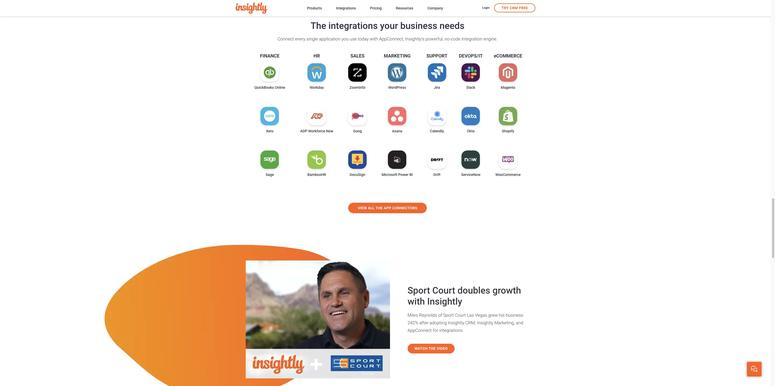 Task type: vqa. For each thing, say whether or not it's contained in the screenshot.
Share associated with Insightly to Speak at The Ascent Conference in NYC Next Week
no



Task type: describe. For each thing, give the bounding box(es) containing it.
woocommerce
[[496, 173, 521, 177]]

pricing link
[[370, 5, 382, 12]]

grew
[[489, 313, 498, 318]]

quickbooks online
[[255, 86, 285, 90]]

app
[[384, 206, 392, 210]]

powerful,
[[426, 36, 444, 42]]

login
[[483, 6, 490, 10]]

microsoft power bi
[[382, 173, 413, 177]]

his
[[499, 313, 505, 318]]

online
[[275, 86, 285, 90]]

free
[[520, 6, 528, 10]]

doubles
[[458, 286, 491, 297]]

integrations link
[[336, 5, 356, 12]]

xero
[[266, 129, 274, 133]]

view all the app connectors
[[358, 206, 418, 210]]

you
[[342, 36, 349, 42]]

sage
[[266, 173, 274, 177]]

crm
[[510, 6, 519, 10]]

appconnect
[[408, 328, 432, 334]]

all
[[368, 206, 375, 210]]

devops/it
[[459, 53, 483, 59]]

adp workforce now
[[300, 129, 334, 133]]

miles reynolds of sport court las vegas grew his business 242% after adopting insightly crm, insightly marketing, and appconnect for integrations.
[[408, 313, 524, 334]]

view all the app connectors link
[[230, 203, 546, 214]]

bi
[[410, 173, 413, 177]]

try crm free
[[502, 6, 528, 10]]

servicenow
[[462, 173, 481, 177]]

resources
[[396, 6, 414, 10]]

marketing,
[[495, 321, 515, 326]]

microsoft
[[382, 173, 398, 177]]

use
[[350, 36, 357, 42]]

connectors
[[393, 206, 418, 210]]

single
[[307, 36, 318, 42]]

products
[[307, 6, 322, 10]]

connect every single application you use today with appconnect, insightly's powerful, no-code integration engine.
[[278, 36, 498, 42]]

video
[[437, 347, 448, 351]]

your
[[380, 21, 398, 31]]

marketing
[[384, 53, 411, 59]]

application
[[319, 36, 341, 42]]

1 vertical spatial the
[[429, 347, 436, 351]]

the inside 'button'
[[376, 206, 383, 210]]

insightly down vegas
[[477, 321, 494, 326]]

login link
[[483, 6, 490, 10]]

crm,
[[466, 321, 476, 326]]

workday
[[310, 86, 324, 90]]

miles
[[408, 313, 418, 318]]

view
[[358, 206, 367, 210]]

growth
[[493, 286, 522, 297]]

try crm free button
[[495, 3, 536, 12]]

jira
[[434, 86, 440, 90]]

okta
[[467, 129, 475, 133]]

now
[[326, 129, 334, 133]]

slack
[[467, 86, 476, 90]]

integrations.
[[440, 328, 464, 334]]

the
[[311, 21, 327, 31]]

company
[[428, 6, 443, 10]]

reynolds
[[419, 313, 437, 318]]

242%
[[408, 321, 419, 326]]

docusign
[[350, 173, 366, 177]]

power
[[399, 173, 409, 177]]

shopify
[[502, 129, 515, 133]]



Task type: locate. For each thing, give the bounding box(es) containing it.
court left las
[[455, 313, 466, 318]]

insightly's
[[406, 36, 425, 42]]

sport right of
[[444, 313, 454, 318]]

finance
[[260, 53, 280, 59]]

sport inside miles reynolds of sport court las vegas grew his business 242% after adopting insightly crm, insightly marketing, and appconnect for integrations.
[[444, 313, 454, 318]]

court
[[433, 286, 456, 297], [455, 313, 466, 318]]

1 horizontal spatial sport
[[444, 313, 454, 318]]

insightly up of
[[428, 297, 463, 308]]

court up of
[[433, 286, 456, 297]]

0 vertical spatial the
[[376, 206, 383, 210]]

las
[[467, 313, 474, 318]]

try crm free link
[[495, 3, 536, 12]]

sport inside sport court doubles growth with insightly
[[408, 286, 430, 297]]

0 horizontal spatial the
[[376, 206, 383, 210]]

insightly up the integrations.
[[448, 321, 465, 326]]

gong
[[353, 129, 362, 133]]

calendly
[[430, 129, 444, 133]]

for
[[433, 328, 439, 334]]

court inside sport court doubles growth with insightly
[[433, 286, 456, 297]]

the right all
[[376, 206, 383, 210]]

insightly
[[428, 297, 463, 308], [448, 321, 465, 326], [477, 321, 494, 326]]

try
[[502, 6, 509, 10]]

workforce
[[308, 129, 325, 133]]

view all the app connectors button
[[349, 203, 427, 214]]

bamboohr
[[308, 173, 326, 177]]

0 vertical spatial with
[[370, 36, 378, 42]]

sport court doubles growth with insightly
[[408, 286, 522, 308]]

website thumbnail sportcourt smiling image
[[246, 261, 390, 379]]

0 vertical spatial business
[[401, 21, 438, 31]]

connect
[[278, 36, 294, 42]]

hr
[[314, 53, 320, 59]]

integrations
[[336, 6, 356, 10]]

sport up miles
[[408, 286, 430, 297]]

0 vertical spatial court
[[433, 286, 456, 297]]

after
[[420, 321, 429, 326]]

1 horizontal spatial the
[[429, 347, 436, 351]]

sales
[[351, 53, 365, 59]]

support
[[427, 53, 448, 59]]

insightly logo link
[[236, 2, 299, 14]]

adp
[[300, 129, 308, 133]]

0 vertical spatial sport
[[408, 286, 430, 297]]

the left video
[[429, 347, 436, 351]]

0 horizontal spatial business
[[401, 21, 438, 31]]

code
[[451, 36, 461, 42]]

with
[[370, 36, 378, 42], [408, 297, 425, 308]]

company link
[[428, 5, 443, 12]]

integrations
[[329, 21, 378, 31]]

business
[[401, 21, 438, 31], [506, 313, 524, 318]]

resources link
[[396, 5, 414, 12]]

appconnect,
[[379, 36, 404, 42]]

1 horizontal spatial business
[[506, 313, 524, 318]]

wordpress
[[389, 86, 406, 90]]

vegas
[[475, 313, 488, 318]]

the
[[376, 206, 383, 210], [429, 347, 436, 351]]

0 horizontal spatial with
[[370, 36, 378, 42]]

pricing
[[370, 6, 382, 10]]

of
[[439, 313, 443, 318]]

1 vertical spatial with
[[408, 297, 425, 308]]

insightly inside sport court doubles growth with insightly
[[428, 297, 463, 308]]

today
[[358, 36, 369, 42]]

business up the and
[[506, 313, 524, 318]]

magento
[[501, 86, 516, 90]]

needs
[[440, 21, 465, 31]]

with right today
[[370, 36, 378, 42]]

1 horizontal spatial with
[[408, 297, 425, 308]]

business up insightly's
[[401, 21, 438, 31]]

ecommerce
[[494, 53, 523, 59]]

business inside miles reynolds of sport court las vegas grew his business 242% after adopting insightly crm, insightly marketing, and appconnect for integrations.
[[506, 313, 524, 318]]

with up miles
[[408, 297, 425, 308]]

products link
[[307, 5, 322, 12]]

the integrations your business needs
[[311, 21, 465, 31]]

integration
[[462, 36, 483, 42]]

with inside sport court doubles growth with insightly
[[408, 297, 425, 308]]

watch the video
[[415, 347, 448, 351]]

no-
[[445, 36, 451, 42]]

1 vertical spatial business
[[506, 313, 524, 318]]

insightly logo image
[[236, 2, 268, 14]]

watch
[[415, 347, 428, 351]]

0 horizontal spatial sport
[[408, 286, 430, 297]]

quickbooks
[[255, 86, 274, 90]]

engine.
[[484, 36, 498, 42]]

adopting
[[430, 321, 447, 326]]

drift
[[434, 173, 441, 177]]

zoominfo
[[350, 86, 366, 90]]

court inside miles reynolds of sport court las vegas grew his business 242% after adopting insightly crm, insightly marketing, and appconnect for integrations.
[[455, 313, 466, 318]]

asana
[[392, 129, 403, 133]]

1 vertical spatial sport
[[444, 313, 454, 318]]

and
[[516, 321, 524, 326]]

1 vertical spatial court
[[455, 313, 466, 318]]

every
[[295, 36, 306, 42]]



